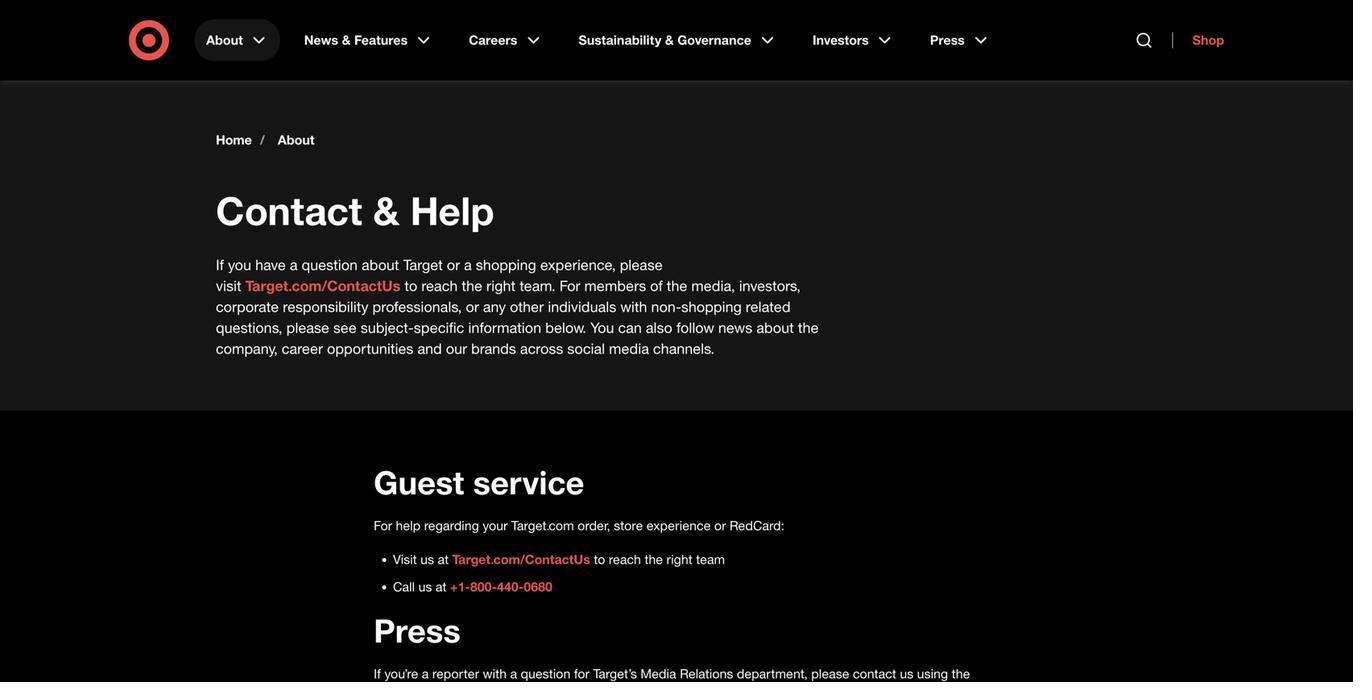 Task type: describe. For each thing, give the bounding box(es) containing it.
please inside to reach the right team. for members of the media, investors, corporate responsibility professionals, or any other individuals with non-shopping related questions, please see subject-specific information below. you can also follow news about the company, career opportunities and our brands across social media channels.
[[286, 319, 329, 336]]

shopping inside the if you have a question about target or a shopping experience, please visit
[[476, 256, 536, 273]]

related
[[746, 298, 791, 315]]

at for target.com/contactus
[[438, 552, 449, 567]]

us for call
[[418, 579, 432, 595]]

0 vertical spatial target.com/contactus
[[245, 277, 401, 294]]

& for contact
[[373, 187, 400, 234]]

investors link
[[801, 19, 906, 61]]

news
[[718, 319, 753, 336]]

sustainability
[[579, 32, 662, 48]]

help
[[410, 187, 494, 234]]

target.com
[[511, 518, 574, 534]]

target
[[403, 256, 443, 273]]

if for if you're a reporter with a question for target's media relations department, please contact us using the
[[374, 666, 381, 682]]

help
[[396, 518, 421, 534]]

visit
[[393, 552, 417, 567]]

across
[[520, 340, 563, 357]]

press inside "press" link
[[930, 32, 965, 48]]

1 vertical spatial right
[[667, 552, 693, 567]]

investors,
[[739, 277, 801, 294]]

1 vertical spatial about link
[[278, 132, 315, 148]]

visit
[[216, 277, 241, 294]]

relations
[[680, 666, 733, 682]]

about inside the if you have a question about target or a shopping experience, please visit
[[362, 256, 399, 273]]

1 vertical spatial to
[[594, 552, 605, 567]]

press link
[[919, 19, 1002, 61]]

question inside the if you have a question about target or a shopping experience, please visit
[[302, 256, 358, 273]]

1 horizontal spatial about
[[278, 132, 315, 148]]

the right of
[[667, 277, 687, 294]]

service
[[473, 463, 584, 502]]

guest service
[[374, 463, 584, 502]]

to inside to reach the right team. for members of the media, investors, corporate responsibility professionals, or any other individuals with non-shopping related questions, please see subject-specific information below. you can also follow news about the company, career opportunities and our brands across social media channels.
[[405, 277, 417, 294]]

contact
[[216, 187, 362, 234]]

our
[[446, 340, 467, 357]]

can
[[618, 319, 642, 336]]

a right target
[[464, 256, 472, 273]]

0680
[[524, 579, 552, 595]]

440-
[[497, 579, 524, 595]]

news & features link
[[293, 19, 445, 61]]

shop link
[[1172, 32, 1224, 48]]

right inside to reach the right team. for members of the media, investors, corporate responsibility professionals, or any other individuals with non-shopping related questions, please see subject-specific information below. you can also follow news about the company, career opportunities and our brands across social media channels.
[[486, 277, 516, 294]]

with inside 'if you're a reporter with a question for target's media relations department, please contact us using the'
[[483, 666, 507, 682]]

+1-800-440-0680 link
[[450, 579, 552, 595]]

career
[[282, 340, 323, 357]]

target's
[[593, 666, 637, 682]]

using
[[917, 666, 948, 682]]

please inside 'if you're a reporter with a question for target's media relations department, please contact us using the'
[[811, 666, 849, 682]]

1 vertical spatial press
[[374, 611, 461, 650]]

& for news
[[342, 32, 351, 48]]

for inside to reach the right team. for members of the media, investors, corporate responsibility professionals, or any other individuals with non-shopping related questions, please see subject-specific information below. you can also follow news about the company, career opportunities and our brands across social media channels.
[[560, 277, 580, 294]]

have
[[255, 256, 286, 273]]

the up information in the left top of the page
[[462, 277, 482, 294]]

question inside 'if you're a reporter with a question for target's media relations department, please contact us using the'
[[521, 666, 571, 682]]

for help regarding your target.com order, store experience or redcard:
[[374, 518, 785, 534]]

shop
[[1193, 32, 1224, 48]]

us for visit
[[421, 552, 434, 567]]

professionals,
[[373, 298, 462, 315]]

the down experience in the bottom of the page
[[645, 552, 663, 567]]

with inside to reach the right team. for members of the media, investors, corporate responsibility professionals, or any other individuals with non-shopping related questions, please see subject-specific information below. you can also follow news about the company, career opportunities and our brands across social media channels.
[[620, 298, 647, 315]]

any
[[483, 298, 506, 315]]

careers
[[469, 32, 517, 48]]

2 horizontal spatial or
[[714, 518, 726, 534]]

other
[[510, 298, 544, 315]]

you're
[[384, 666, 418, 682]]

if for if you have a question about target or a shopping experience, please visit
[[216, 256, 224, 273]]

investors
[[813, 32, 869, 48]]

or inside the if you have a question about target or a shopping experience, please visit
[[447, 256, 460, 273]]

contact & help
[[216, 187, 494, 234]]

redcard:
[[730, 518, 785, 534]]

& for sustainability
[[665, 32, 674, 48]]

your
[[483, 518, 508, 534]]

reach inside to reach the right team. for members of the media, investors, corporate responsibility professionals, or any other individuals with non-shopping related questions, please see subject-specific information below. you can also follow news about the company, career opportunities and our brands across social media channels.
[[421, 277, 458, 294]]

call us at +1-800-440-0680
[[393, 579, 552, 595]]

0 vertical spatial about
[[206, 32, 243, 48]]

call
[[393, 579, 415, 595]]

800-
[[470, 579, 497, 595]]

shopping inside to reach the right team. for members of the media, investors, corporate responsibility professionals, or any other individuals with non-shopping related questions, please see subject-specific information below. you can also follow news about the company, career opportunities and our brands across social media channels.
[[681, 298, 742, 315]]

company,
[[216, 340, 278, 357]]

brands
[[471, 340, 516, 357]]

you
[[228, 256, 251, 273]]

corporate
[[216, 298, 279, 315]]

questions,
[[216, 319, 282, 336]]

a right you're
[[422, 666, 429, 682]]

or inside to reach the right team. for members of the media, investors, corporate responsibility professionals, or any other individuals with non-shopping related questions, please see subject-specific information below. you can also follow news about the company, career opportunities and our brands across social media channels.
[[466, 298, 479, 315]]

subject-
[[361, 319, 414, 336]]

+1-
[[450, 579, 470, 595]]

1 horizontal spatial target.com/contactus
[[452, 552, 590, 567]]

if you have a question about target or a shopping experience, please visit
[[216, 256, 663, 294]]

non-
[[651, 298, 681, 315]]



Task type: locate. For each thing, give the bounding box(es) containing it.
1 vertical spatial about
[[757, 319, 794, 336]]

& left governance
[[665, 32, 674, 48]]

at
[[438, 552, 449, 567], [436, 579, 447, 595]]

0 horizontal spatial shopping
[[476, 256, 536, 273]]

0 vertical spatial or
[[447, 256, 460, 273]]

1 horizontal spatial shopping
[[681, 298, 742, 315]]

1 vertical spatial shopping
[[681, 298, 742, 315]]

0 vertical spatial shopping
[[476, 256, 536, 273]]

sustainability & governance
[[579, 32, 751, 48]]

& left help
[[373, 187, 400, 234]]

target.com/contactus link up responsibility
[[245, 277, 401, 294]]

channels.
[[653, 340, 715, 357]]

about
[[362, 256, 399, 273], [757, 319, 794, 336]]

if
[[216, 256, 224, 273], [374, 666, 381, 682]]

the right 'using'
[[952, 666, 970, 682]]

also
[[646, 319, 672, 336]]

follow
[[677, 319, 714, 336]]

reach
[[421, 277, 458, 294], [609, 552, 641, 567]]

a right reporter
[[510, 666, 517, 682]]

0 vertical spatial reach
[[421, 277, 458, 294]]

features
[[354, 32, 408, 48]]

0 vertical spatial if
[[216, 256, 224, 273]]

order,
[[578, 518, 610, 534]]

right up any on the top left of page
[[486, 277, 516, 294]]

to reach the right team. for members of the media, investors, corporate responsibility professionals, or any other individuals with non-shopping related questions, please see subject-specific information below. you can also follow news about the company, career opportunities and our brands across social media channels.
[[216, 277, 819, 357]]

opportunities
[[327, 340, 414, 357]]

1 horizontal spatial question
[[521, 666, 571, 682]]

to up professionals,
[[405, 277, 417, 294]]

0 vertical spatial about
[[362, 256, 399, 273]]

media,
[[691, 277, 735, 294]]

0 horizontal spatial &
[[342, 32, 351, 48]]

or right target
[[447, 256, 460, 273]]

please left contact
[[811, 666, 849, 682]]

governance
[[678, 32, 751, 48]]

if you're a reporter with a question for target's media relations department, please contact us using the
[[374, 666, 973, 682]]

for
[[574, 666, 590, 682]]

if inside 'if you're a reporter with a question for target's media relations department, please contact us using the'
[[374, 666, 381, 682]]

0 vertical spatial target.com/contactus link
[[245, 277, 401, 294]]

guest
[[374, 463, 464, 502]]

team
[[696, 552, 725, 567]]

1 horizontal spatial reach
[[609, 552, 641, 567]]

news & features
[[304, 32, 408, 48]]

social
[[567, 340, 605, 357]]

1 vertical spatial target.com/contactus link
[[452, 552, 590, 567]]

1 horizontal spatial to
[[594, 552, 605, 567]]

reporter
[[432, 666, 479, 682]]

experience
[[647, 518, 711, 534]]

with up 'can'
[[620, 298, 647, 315]]

for
[[560, 277, 580, 294], [374, 518, 392, 534]]

target.com/contactus link for to reach the right team. for members of the media, investors, corporate responsibility professionals, or any other individuals with non-shopping related questions, please see subject-specific information below. you can also follow news about the company, career opportunities and our brands across social media channels.
[[245, 277, 401, 294]]

us right visit
[[421, 552, 434, 567]]

please up career
[[286, 319, 329, 336]]

2 horizontal spatial please
[[811, 666, 849, 682]]

0 horizontal spatial please
[[286, 319, 329, 336]]

target.com/contactus up 440-
[[452, 552, 590, 567]]

0 vertical spatial about link
[[195, 19, 280, 61]]

1 vertical spatial at
[[436, 579, 447, 595]]

0 vertical spatial please
[[620, 256, 663, 273]]

target.com/contactus up responsibility
[[245, 277, 401, 294]]

please inside the if you have a question about target or a shopping experience, please visit
[[620, 256, 663, 273]]

please
[[620, 256, 663, 273], [286, 319, 329, 336], [811, 666, 849, 682]]

1 vertical spatial target.com/contactus
[[452, 552, 590, 567]]

0 vertical spatial us
[[421, 552, 434, 567]]

1 vertical spatial us
[[418, 579, 432, 595]]

question
[[302, 256, 358, 273], [521, 666, 571, 682]]

1 vertical spatial question
[[521, 666, 571, 682]]

target.com/contactus link for to reach the right team
[[452, 552, 590, 567]]

team.
[[520, 277, 556, 294]]

department,
[[737, 666, 808, 682]]

reach down target
[[421, 277, 458, 294]]

of
[[650, 277, 663, 294]]

about inside to reach the right team. for members of the media, investors, corporate responsibility professionals, or any other individuals with non-shopping related questions, please see subject-specific information below. you can also follow news about the company, career opportunities and our brands across social media channels.
[[757, 319, 794, 336]]

at for +1-
[[436, 579, 447, 595]]

1 vertical spatial with
[[483, 666, 507, 682]]

or up the team
[[714, 518, 726, 534]]

0 vertical spatial at
[[438, 552, 449, 567]]

& inside sustainability & governance link
[[665, 32, 674, 48]]

2 vertical spatial us
[[900, 666, 914, 682]]

0 vertical spatial press
[[930, 32, 965, 48]]

with
[[620, 298, 647, 315], [483, 666, 507, 682]]

2 vertical spatial or
[[714, 518, 726, 534]]

a
[[290, 256, 298, 273], [464, 256, 472, 273], [422, 666, 429, 682], [510, 666, 517, 682]]

1 vertical spatial about
[[278, 132, 315, 148]]

for down experience,
[[560, 277, 580, 294]]

press
[[930, 32, 965, 48], [374, 611, 461, 650]]

shopping up team.
[[476, 256, 536, 273]]

0 vertical spatial to
[[405, 277, 417, 294]]

regarding
[[424, 518, 479, 534]]

with right reporter
[[483, 666, 507, 682]]

you
[[590, 319, 614, 336]]

& inside news & features link
[[342, 32, 351, 48]]

if left you
[[216, 256, 224, 273]]

store
[[614, 518, 643, 534]]

experience,
[[540, 256, 616, 273]]

responsibility
[[283, 298, 369, 315]]

for left help
[[374, 518, 392, 534]]

0 horizontal spatial target.com/contactus
[[245, 277, 401, 294]]

and
[[418, 340, 442, 357]]

1 horizontal spatial with
[[620, 298, 647, 315]]

about left target
[[362, 256, 399, 273]]

information
[[468, 319, 541, 336]]

0 horizontal spatial if
[[216, 256, 224, 273]]

if left you're
[[374, 666, 381, 682]]

please up of
[[620, 256, 663, 273]]

the inside 'if you're a reporter with a question for target's media relations department, please contact us using the'
[[952, 666, 970, 682]]

at left the +1-
[[436, 579, 447, 595]]

sustainability & governance link
[[567, 19, 789, 61]]

0 horizontal spatial reach
[[421, 277, 458, 294]]

target.com/contactus link up 440-
[[452, 552, 590, 567]]

members
[[584, 277, 646, 294]]

below.
[[545, 319, 586, 336]]

question up responsibility
[[302, 256, 358, 273]]

visit us at target.com/contactus to reach the right team
[[393, 552, 725, 567]]

at down 'regarding'
[[438, 552, 449, 567]]

question left for
[[521, 666, 571, 682]]

2 horizontal spatial &
[[665, 32, 674, 48]]

contact
[[853, 666, 896, 682]]

specific
[[414, 319, 464, 336]]

us right call
[[418, 579, 432, 595]]

reach down store at the bottom of page
[[609, 552, 641, 567]]

1 horizontal spatial for
[[560, 277, 580, 294]]

media
[[609, 340, 649, 357]]

1 horizontal spatial &
[[373, 187, 400, 234]]

individuals
[[548, 298, 616, 315]]

0 vertical spatial question
[[302, 256, 358, 273]]

0 horizontal spatial press
[[374, 611, 461, 650]]

right
[[486, 277, 516, 294], [667, 552, 693, 567]]

1 horizontal spatial if
[[374, 666, 381, 682]]

0 horizontal spatial with
[[483, 666, 507, 682]]

1 vertical spatial for
[[374, 518, 392, 534]]

shopping down media,
[[681, 298, 742, 315]]

see
[[333, 319, 357, 336]]

1 horizontal spatial please
[[620, 256, 663, 273]]

0 horizontal spatial target.com/contactus link
[[245, 277, 401, 294]]

home
[[216, 132, 252, 148]]

1 horizontal spatial or
[[466, 298, 479, 315]]

0 horizontal spatial question
[[302, 256, 358, 273]]

media
[[641, 666, 676, 682]]

right left the team
[[667, 552, 693, 567]]

the
[[462, 277, 482, 294], [667, 277, 687, 294], [798, 319, 819, 336], [645, 552, 663, 567], [952, 666, 970, 682]]

1 vertical spatial or
[[466, 298, 479, 315]]

or left any on the top left of page
[[466, 298, 479, 315]]

us inside 'if you're a reporter with a question for target's media relations department, please contact us using the'
[[900, 666, 914, 682]]

us
[[421, 552, 434, 567], [418, 579, 432, 595], [900, 666, 914, 682]]

us left 'using'
[[900, 666, 914, 682]]

1 vertical spatial if
[[374, 666, 381, 682]]

the down investors, at the top right of page
[[798, 319, 819, 336]]

target.com/contactus
[[245, 277, 401, 294], [452, 552, 590, 567]]

1 horizontal spatial about
[[757, 319, 794, 336]]

about down related
[[757, 319, 794, 336]]

0 horizontal spatial about
[[362, 256, 399, 273]]

0 horizontal spatial for
[[374, 518, 392, 534]]

1 vertical spatial please
[[286, 319, 329, 336]]

1 horizontal spatial right
[[667, 552, 693, 567]]

0 horizontal spatial to
[[405, 277, 417, 294]]

to
[[405, 277, 417, 294], [594, 552, 605, 567]]

0 horizontal spatial or
[[447, 256, 460, 273]]

1 vertical spatial reach
[[609, 552, 641, 567]]

a right the have
[[290, 256, 298, 273]]

1 horizontal spatial press
[[930, 32, 965, 48]]

&
[[342, 32, 351, 48], [665, 32, 674, 48], [373, 187, 400, 234]]

0 vertical spatial right
[[486, 277, 516, 294]]

news
[[304, 32, 338, 48]]

0 vertical spatial for
[[560, 277, 580, 294]]

0 horizontal spatial right
[[486, 277, 516, 294]]

about
[[206, 32, 243, 48], [278, 132, 315, 148]]

0 vertical spatial with
[[620, 298, 647, 315]]

to down order,
[[594, 552, 605, 567]]

0 horizontal spatial about
[[206, 32, 243, 48]]

& right "news"
[[342, 32, 351, 48]]

if inside the if you have a question about target or a shopping experience, please visit
[[216, 256, 224, 273]]

2 vertical spatial please
[[811, 666, 849, 682]]

1 horizontal spatial target.com/contactus link
[[452, 552, 590, 567]]

home link
[[216, 132, 252, 148]]

careers link
[[458, 19, 554, 61]]



Task type: vqa. For each thing, say whether or not it's contained in the screenshot.
bottom TO
yes



